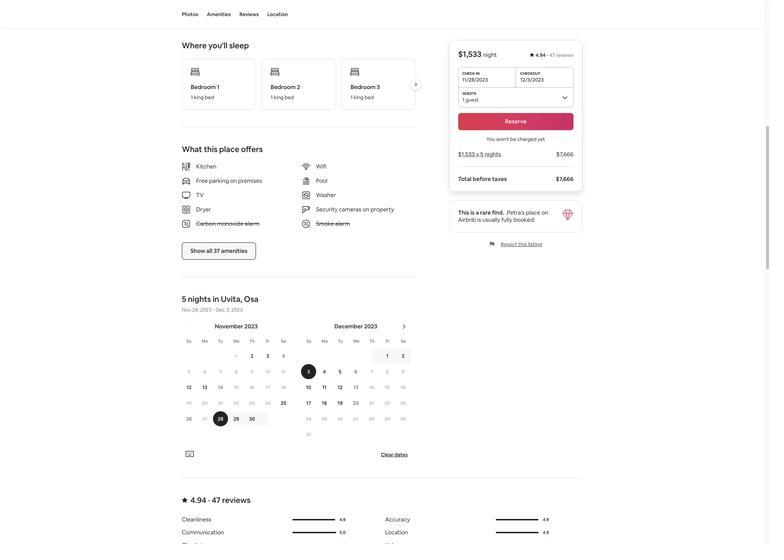 Task type: locate. For each thing, give the bounding box(es) containing it.
2 12 from the left
[[338, 385, 343, 391]]

0 horizontal spatial 16
[[250, 385, 255, 391]]

0 horizontal spatial sa
[[281, 339, 286, 345]]

this up kitchen
[[204, 144, 218, 154]]

16 button
[[244, 380, 260, 395], [395, 380, 411, 395]]

4.9 out of 5.0 image
[[293, 520, 336, 521], [293, 520, 335, 521], [496, 520, 539, 521], [496, 520, 539, 521], [496, 533, 539, 534], [496, 533, 539, 534]]

this left listing in the top right of the page
[[519, 241, 527, 248]]

0 horizontal spatial 27
[[202, 416, 208, 423]]

washer
[[316, 192, 336, 199]]

4
[[282, 353, 285, 360], [323, 369, 326, 375]]

mo
[[202, 339, 208, 345], [322, 339, 328, 345]]

king
[[194, 94, 204, 101], [274, 94, 284, 101], [354, 94, 364, 101]]

1 horizontal spatial 12 button
[[332, 380, 348, 395]]

$1,533 left x
[[458, 151, 475, 158]]

1 horizontal spatial sa
[[401, 339, 406, 345]]

king for bedroom 3
[[354, 94, 364, 101]]

22 for second the 22 button
[[385, 400, 390, 407]]

on for parking
[[230, 177, 237, 185]]

clear dates
[[381, 452, 408, 459]]

amenities button
[[207, 0, 231, 29]]

9 for 2nd 9 button from the left
[[402, 369, 405, 375]]

4 button
[[276, 349, 292, 364], [317, 365, 332, 380]]

10
[[265, 369, 270, 375], [306, 385, 311, 391]]

31 button
[[301, 428, 317, 443]]

on right the "booked."
[[542, 209, 549, 217]]

2 15 from the left
[[385, 385, 390, 391]]

1 vertical spatial 4.94
[[191, 496, 206, 506]]

1 16 button from the left
[[244, 380, 260, 395]]

show all 37 amenities button
[[182, 243, 256, 260]]

1 28 from the left
[[218, 416, 224, 423]]

·
[[547, 52, 548, 58], [208, 496, 210, 506]]

2 bed from the left
[[285, 94, 294, 101]]

1 horizontal spatial 21 button
[[364, 396, 380, 411]]

0 vertical spatial 4.94
[[536, 52, 546, 58]]

1 horizontal spatial 4 button
[[317, 365, 332, 380]]

king inside bedroom 3 1 king bed
[[354, 94, 364, 101]]

we down november 2023
[[233, 339, 240, 345]]

$7,666
[[557, 151, 574, 158], [556, 176, 574, 183]]

1 12 from the left
[[187, 385, 192, 391]]

2 king from the left
[[274, 94, 284, 101]]

1 16 from the left
[[250, 385, 255, 391]]

2 19 from the left
[[338, 400, 343, 407]]

1 30 button from the left
[[244, 412, 275, 427]]

0 horizontal spatial 27 button
[[197, 412, 213, 427]]

1 horizontal spatial 2
[[297, 83, 300, 91]]

bed inside bedroom 1 1 king bed
[[205, 94, 214, 101]]

7 for second 7 button from left
[[370, 369, 373, 375]]

22
[[234, 400, 239, 407], [385, 400, 390, 407]]

december 2023
[[335, 323, 378, 331]]

bedroom for bedroom 3
[[351, 83, 376, 91]]

reserve button
[[458, 113, 574, 130]]

2 22 from the left
[[385, 400, 390, 407]]

20 for second 20 button
[[353, 400, 359, 407]]

location down accuracy on the right of page
[[385, 529, 408, 537]]

1 7 from the left
[[219, 369, 222, 375]]

1 horizontal spatial 29 button
[[380, 412, 395, 427]]

0 horizontal spatial 28
[[218, 416, 224, 423]]

nights up the 28,
[[188, 294, 211, 304]]

3 inside bedroom 3 1 king bed
[[377, 83, 380, 91]]

0 horizontal spatial 4.94 · 47 reviews
[[191, 496, 251, 506]]

1 19 from the left
[[187, 400, 192, 407]]

1 horizontal spatial 20
[[353, 400, 359, 407]]

1 horizontal spatial 7 button
[[364, 365, 380, 380]]

16 for 1st the 16 button
[[250, 385, 255, 391]]

0 vertical spatial 3
[[377, 83, 380, 91]]

16 for 2nd the 16 button from the left
[[401, 385, 406, 391]]

petra's place on airbnb is usually fully booked.
[[458, 209, 549, 224]]

1 bedroom from the left
[[191, 83, 216, 91]]

0 horizontal spatial 11 button
[[276, 365, 292, 380]]

4.94 · 47 reviews up cleanliness
[[191, 496, 251, 506]]

1 20 from the left
[[202, 400, 208, 407]]

2
[[297, 83, 300, 91], [251, 353, 254, 360], [402, 353, 405, 360]]

1 sa from the left
[[281, 339, 286, 345]]

12 button
[[181, 380, 197, 395], [332, 380, 348, 395]]

nights
[[485, 151, 501, 158], [188, 294, 211, 304]]

total before taxes
[[458, 176, 507, 183]]

4.94 · 47 reviews up '12/3/2023'
[[536, 52, 574, 58]]

0 horizontal spatial 30
[[249, 416, 255, 423]]

$1,533 night
[[458, 49, 497, 59]]

5 inside 5 nights in uvita, osa nov 28, 2023 - dec 3, 2023
[[182, 294, 186, 304]]

1 horizontal spatial 19 button
[[332, 396, 348, 411]]

0 horizontal spatial we
[[233, 339, 240, 345]]

2 8 button from the left
[[380, 365, 395, 380]]

0 horizontal spatial 4.94
[[191, 496, 206, 506]]

$1,533 left 'night'
[[458, 49, 482, 59]]

2 13 from the left
[[354, 385, 359, 391]]

1 22 from the left
[[234, 400, 239, 407]]

0 vertical spatial $1,533
[[458, 49, 482, 59]]

1 6 button from the left
[[197, 365, 213, 380]]

bedroom for bedroom 1
[[191, 83, 216, 91]]

0 horizontal spatial 47
[[212, 496, 221, 506]]

25
[[281, 400, 287, 407], [322, 416, 327, 423]]

1 13 from the left
[[202, 385, 207, 391]]

1 horizontal spatial 10
[[306, 385, 311, 391]]

nights right x
[[485, 151, 501, 158]]

november
[[215, 323, 243, 331]]

1 inside bedroom 3 1 king bed
[[351, 94, 353, 101]]

2 bedroom from the left
[[271, 83, 296, 91]]

0 horizontal spatial 17
[[266, 385, 270, 391]]

2 27 from the left
[[353, 416, 359, 423]]

2023 right december
[[364, 323, 378, 331]]

2 horizontal spatial bedroom
[[351, 83, 376, 91]]

1 inside dropdown button
[[463, 97, 465, 103]]

1 21 from the left
[[218, 400, 223, 407]]

bed inside bedroom 2 1 king bed
[[285, 94, 294, 101]]

4.94 up '12/3/2023'
[[536, 52, 546, 58]]

place inside petra's place on airbnb is usually fully booked.
[[526, 209, 541, 217]]

bed for 3
[[365, 94, 374, 101]]

1 23 button from the left
[[244, 396, 260, 411]]

3 king from the left
[[354, 94, 364, 101]]

place right petra's
[[526, 209, 541, 217]]

$1,533 for $1,533 x 5 nights
[[458, 151, 475, 158]]

calendar application
[[173, 316, 657, 449]]

we
[[233, 339, 240, 345], [353, 339, 360, 345]]

1 horizontal spatial 22
[[385, 400, 390, 407]]

16
[[250, 385, 255, 391], [401, 385, 406, 391]]

0 horizontal spatial 9
[[251, 369, 254, 375]]

is left a
[[471, 209, 475, 217]]

15
[[234, 385, 239, 391], [385, 385, 390, 391]]

0 vertical spatial 25 button
[[276, 396, 292, 411]]

place left offers
[[219, 144, 239, 154]]

0 horizontal spatial 25 button
[[276, 396, 292, 411]]

1 14 button from the left
[[213, 380, 229, 395]]

18 for 18 button to the left
[[281, 385, 286, 391]]

1 30 from the left
[[249, 416, 255, 423]]

bedroom inside bedroom 2 1 king bed
[[271, 83, 296, 91]]

18 button
[[276, 380, 292, 395], [317, 396, 332, 411]]

2 7 from the left
[[370, 369, 373, 375]]

$1,533 for $1,533 night
[[458, 49, 482, 59]]

12 for second 12 button from left
[[338, 385, 343, 391]]

1 king from the left
[[194, 94, 204, 101]]

th down december 2023
[[370, 339, 375, 345]]

0 vertical spatial 11 button
[[276, 365, 292, 380]]

1 27 from the left
[[202, 416, 208, 423]]

you
[[487, 136, 495, 143]]

th down november 2023
[[250, 339, 255, 345]]

1 we from the left
[[233, 339, 240, 345]]

1 horizontal spatial 29
[[385, 416, 390, 423]]

15 button
[[229, 380, 244, 395], [380, 380, 395, 395]]

1 vertical spatial 10 button
[[301, 380, 317, 395]]

1 horizontal spatial 18
[[322, 400, 327, 407]]

21 for second 21 button from the left
[[369, 400, 374, 407]]

monoxide
[[217, 220, 244, 228]]

2 horizontal spatial bed
[[365, 94, 374, 101]]

2 14 button from the left
[[364, 380, 380, 395]]

17 for the bottom 17 button
[[306, 400, 311, 407]]

bedroom for bedroom 2
[[271, 83, 296, 91]]

2 30 button from the left
[[395, 412, 411, 427]]

0 horizontal spatial alarm
[[245, 220, 260, 228]]

0 vertical spatial nights
[[485, 151, 501, 158]]

1 guest
[[463, 97, 479, 103]]

1 horizontal spatial 25 button
[[317, 412, 332, 427]]

1 horizontal spatial 17
[[306, 400, 311, 407]]

0 horizontal spatial 3
[[267, 353, 269, 360]]

1 horizontal spatial 5 button
[[332, 365, 348, 380]]

20 for second 20 button from the right
[[202, 400, 208, 407]]

airbnb
[[458, 216, 476, 224]]

23
[[249, 400, 255, 407], [401, 400, 406, 407]]

show all 37 amenities
[[191, 248, 248, 255]]

king for bedroom 1
[[194, 94, 204, 101]]

fr
[[266, 339, 270, 345], [386, 339, 390, 345]]

0 horizontal spatial 16 button
[[244, 380, 260, 395]]

2 1 button from the left
[[365, 349, 395, 364]]

0 horizontal spatial 19
[[187, 400, 192, 407]]

1 vertical spatial 11 button
[[317, 380, 332, 395]]

1 26 button from the left
[[181, 412, 197, 427]]

2 16 from the left
[[401, 385, 406, 391]]

7 button
[[213, 365, 229, 380], [364, 365, 380, 380]]

1 $1,533 from the top
[[458, 49, 482, 59]]

19 button
[[181, 396, 197, 411], [332, 396, 348, 411]]

31
[[306, 432, 311, 438]]

osa
[[244, 294, 259, 304]]

king inside bedroom 1 1 king bed
[[194, 94, 204, 101]]

28 button
[[213, 412, 229, 427], [364, 412, 380, 427]]

sa
[[281, 339, 286, 345], [401, 339, 406, 345]]

5.0 out of 5.0 image
[[293, 533, 336, 534], [293, 533, 336, 534]]

0 horizontal spatial nights
[[188, 294, 211, 304]]

1 horizontal spatial 22 button
[[380, 396, 395, 411]]

what this place offers
[[182, 144, 263, 154]]

0 horizontal spatial 20 button
[[197, 396, 213, 411]]

free
[[196, 177, 208, 185]]

1 horizontal spatial 14
[[369, 385, 374, 391]]

we down december 2023
[[353, 339, 360, 345]]

tu
[[218, 339, 223, 345], [338, 339, 343, 345]]

carbon monoxide alarm
[[196, 220, 260, 228]]

0 vertical spatial 4.94 · 47 reviews
[[536, 52, 574, 58]]

11 button
[[276, 365, 292, 380], [317, 380, 332, 395]]

1 horizontal spatial ·
[[547, 52, 548, 58]]

tu down december
[[338, 339, 343, 345]]

1 horizontal spatial 7
[[370, 369, 373, 375]]

12
[[187, 385, 192, 391], [338, 385, 343, 391]]

2 28 from the left
[[369, 416, 375, 423]]

2 21 from the left
[[369, 400, 374, 407]]

listing
[[528, 241, 543, 248]]

1 vertical spatial 18 button
[[317, 396, 332, 411]]

on
[[230, 177, 237, 185], [363, 206, 370, 213], [542, 209, 549, 217]]

is
[[471, 209, 475, 217], [478, 216, 481, 224]]

2 horizontal spatial king
[[354, 94, 364, 101]]

0 horizontal spatial 21
[[218, 400, 223, 407]]

1 21 button from the left
[[213, 396, 229, 411]]

bed inside bedroom 3 1 king bed
[[365, 94, 374, 101]]

1 horizontal spatial 16
[[401, 385, 406, 391]]

26 for second '26' button from left
[[337, 416, 343, 423]]

tu down november
[[218, 339, 223, 345]]

1 horizontal spatial bedroom
[[271, 83, 296, 91]]

1 13 button from the left
[[197, 380, 213, 395]]

be
[[510, 136, 517, 143]]

king inside bedroom 2 1 king bed
[[274, 94, 284, 101]]

4.94
[[536, 52, 546, 58], [191, 496, 206, 506]]

21 for first 21 button from left
[[218, 400, 223, 407]]

14 button
[[213, 380, 229, 395], [364, 380, 380, 395]]

smoke
[[316, 220, 334, 228]]

$1,533
[[458, 49, 482, 59], [458, 151, 475, 158]]

1 th from the left
[[250, 339, 255, 345]]

3 for 3 button to the bottom
[[307, 369, 310, 375]]

kitchen
[[196, 163, 217, 171]]

1 9 from the left
[[251, 369, 254, 375]]

0 vertical spatial 17 button
[[260, 380, 276, 395]]

1 horizontal spatial we
[[353, 339, 360, 345]]

on right cameras at the top left of page
[[363, 206, 370, 213]]

0 vertical spatial 11
[[282, 369, 286, 375]]

5
[[481, 151, 484, 158], [182, 294, 186, 304], [188, 369, 191, 375], [339, 369, 342, 375]]

on inside petra's place on airbnb is usually fully booked.
[[542, 209, 549, 217]]

2 23 from the left
[[401, 400, 406, 407]]

0 horizontal spatial th
[[250, 339, 255, 345]]

2 20 from the left
[[353, 400, 359, 407]]

8
[[235, 369, 238, 375], [386, 369, 389, 375]]

1 horizontal spatial fr
[[386, 339, 390, 345]]

1 horizontal spatial 2 button
[[395, 349, 411, 364]]

location right reviews
[[267, 11, 288, 18]]

1 horizontal spatial 30
[[400, 416, 406, 423]]

0 horizontal spatial 1 button
[[229, 349, 244, 364]]

reviews
[[556, 52, 574, 58], [222, 496, 251, 506]]

on right parking
[[230, 177, 237, 185]]

1 vertical spatial location
[[385, 529, 408, 537]]

1 bed from the left
[[205, 94, 214, 101]]

1 horizontal spatial location
[[385, 529, 408, 537]]

2 26 button from the left
[[332, 412, 348, 427]]

17
[[266, 385, 270, 391], [306, 400, 311, 407]]

is left usually
[[478, 216, 481, 224]]

1 vertical spatial 3
[[267, 353, 269, 360]]

1 horizontal spatial king
[[274, 94, 284, 101]]

on for cameras
[[363, 206, 370, 213]]

0 horizontal spatial 13 button
[[197, 380, 213, 395]]

nov
[[182, 307, 191, 313]]

0 horizontal spatial 8
[[235, 369, 238, 375]]

1 horizontal spatial 6 button
[[348, 365, 364, 380]]

1 horizontal spatial bed
[[285, 94, 294, 101]]

what
[[182, 144, 202, 154]]

3 bed from the left
[[365, 94, 374, 101]]

0 horizontal spatial 6
[[203, 369, 206, 375]]

27 button
[[197, 412, 213, 427], [348, 412, 364, 427]]

4.9
[[340, 518, 346, 523], [543, 518, 549, 523], [543, 530, 549, 536]]

3 button
[[260, 349, 276, 364], [301, 365, 317, 380]]

0 vertical spatial 24 button
[[260, 396, 276, 411]]

1 horizontal spatial 9
[[402, 369, 405, 375]]

1 vertical spatial 25
[[322, 416, 327, 423]]

1 horizontal spatial 47
[[550, 52, 555, 58]]

1 horizontal spatial 19
[[338, 400, 343, 407]]

location
[[267, 11, 288, 18], [385, 529, 408, 537]]

0 vertical spatial 18
[[281, 385, 286, 391]]

cleanliness
[[182, 517, 211, 524]]

2023 right november
[[245, 323, 258, 331]]

alarm down cameras at the top left of page
[[335, 220, 350, 228]]

1 horizontal spatial this
[[519, 241, 527, 248]]

this is a rare find.
[[458, 209, 504, 217]]

0 horizontal spatial 7 button
[[213, 365, 229, 380]]

1 vertical spatial 17
[[306, 400, 311, 407]]

0 horizontal spatial tu
[[218, 339, 223, 345]]

3 bedroom from the left
[[351, 83, 376, 91]]

bedroom inside bedroom 3 1 king bed
[[351, 83, 376, 91]]

0 horizontal spatial su
[[187, 339, 192, 345]]

2 mo from the left
[[322, 339, 328, 345]]

12 for 2nd 12 button from right
[[187, 385, 192, 391]]

0 horizontal spatial 19 button
[[181, 396, 197, 411]]

4.94 up cleanliness
[[191, 496, 206, 506]]

1 26 from the left
[[186, 416, 192, 423]]

17 button
[[260, 380, 276, 395], [301, 396, 317, 411]]

1 horizontal spatial 15 button
[[380, 380, 395, 395]]

0 vertical spatial 47
[[550, 52, 555, 58]]

alarm right monoxide
[[245, 220, 260, 228]]

1 2 button from the left
[[244, 349, 260, 364]]

show
[[191, 248, 205, 255]]

23 for 1st 23 "button" from left
[[249, 400, 255, 407]]

2 $1,533 from the top
[[458, 151, 475, 158]]

9 button
[[244, 365, 260, 380], [395, 365, 411, 380]]

night
[[483, 51, 497, 59]]

2 26 from the left
[[337, 416, 343, 423]]

2023
[[200, 307, 212, 313], [231, 307, 243, 313], [245, 323, 258, 331], [364, 323, 378, 331]]

2 9 from the left
[[402, 369, 405, 375]]

communication
[[182, 529, 224, 537]]

1 horizontal spatial 13
[[354, 385, 359, 391]]

10 button
[[260, 365, 276, 380], [301, 380, 317, 395]]

bedroom inside bedroom 1 1 king bed
[[191, 83, 216, 91]]

2 alarm from the left
[[335, 220, 350, 228]]

0 horizontal spatial king
[[194, 94, 204, 101]]

2 30 from the left
[[400, 416, 406, 423]]

1 vertical spatial 11
[[322, 385, 327, 391]]



Task type: describe. For each thing, give the bounding box(es) containing it.
0 horizontal spatial 3 button
[[260, 349, 276, 364]]

this for what
[[204, 144, 218, 154]]

parking
[[209, 177, 229, 185]]

fully
[[502, 216, 513, 224]]

1 vertical spatial $7,666
[[556, 176, 574, 183]]

2 6 button from the left
[[348, 365, 364, 380]]

13 for 1st 13 button from the right
[[354, 385, 359, 391]]

1 horizontal spatial 4
[[323, 369, 326, 375]]

1 inside bedroom 2 1 king bed
[[271, 94, 273, 101]]

4.9 for accuracy
[[543, 518, 549, 523]]

2 2 button from the left
[[395, 349, 411, 364]]

2 su from the left
[[307, 339, 312, 345]]

2 29 from the left
[[385, 416, 390, 423]]

1 horizontal spatial 4.94
[[536, 52, 546, 58]]

carbon
[[196, 220, 216, 228]]

report this listing button
[[490, 241, 543, 248]]

2 6 from the left
[[355, 369, 358, 375]]

2 5 button from the left
[[332, 365, 348, 380]]

photos
[[182, 11, 198, 18]]

dec
[[216, 307, 225, 313]]

1 horizontal spatial 10 button
[[301, 380, 317, 395]]

clear dates button
[[378, 449, 411, 461]]

5 nights in uvita, osa nov 28, 2023 - dec 3, 2023
[[182, 294, 259, 313]]

5.0
[[340, 530, 346, 536]]

offers
[[241, 144, 263, 154]]

tv
[[196, 192, 204, 199]]

0 horizontal spatial place
[[219, 144, 239, 154]]

won't
[[496, 136, 509, 143]]

2 29 button from the left
[[380, 412, 395, 427]]

0 horizontal spatial 24 button
[[260, 396, 276, 411]]

1 7 button from the left
[[213, 365, 229, 380]]

1 vertical spatial 47
[[212, 496, 221, 506]]

this for report
[[519, 241, 527, 248]]

king for bedroom 2
[[274, 94, 284, 101]]

dryer
[[196, 206, 211, 213]]

wifi
[[316, 163, 327, 171]]

1 vertical spatial 3 button
[[301, 365, 317, 380]]

reviews button
[[240, 0, 259, 29]]

0 horizontal spatial location
[[267, 11, 288, 18]]

2 fr from the left
[[386, 339, 390, 345]]

on for place
[[542, 209, 549, 217]]

1 horizontal spatial 24
[[306, 416, 312, 423]]

bedroom 2 1 king bed
[[271, 83, 300, 101]]

1 15 from the left
[[234, 385, 239, 391]]

1 vertical spatial 25 button
[[317, 412, 332, 427]]

0 vertical spatial 4 button
[[276, 349, 292, 364]]

0 vertical spatial reviews
[[556, 52, 574, 58]]

property
[[371, 206, 394, 213]]

2 21 button from the left
[[364, 396, 380, 411]]

1 15 button from the left
[[229, 380, 244, 395]]

1 horizontal spatial 18 button
[[317, 396, 332, 411]]

3 for 3 button to the left
[[267, 353, 269, 360]]

pool
[[316, 177, 328, 185]]

1 29 from the left
[[234, 416, 239, 423]]

0 horizontal spatial 10
[[265, 369, 270, 375]]

22 for 1st the 22 button from the left
[[234, 400, 239, 407]]

1 horizontal spatial 4.94 · 47 reviews
[[536, 52, 574, 58]]

19 for 1st the 19 button from the right
[[338, 400, 343, 407]]

guest
[[466, 97, 479, 103]]

1 6 from the left
[[203, 369, 206, 375]]

28 for 1st 28 button
[[218, 416, 224, 423]]

2023 right 3,
[[231, 307, 243, 313]]

1 vertical spatial 24 button
[[301, 412, 317, 427]]

where
[[182, 40, 207, 51]]

1 guest button
[[458, 87, 574, 107]]

2 sa from the left
[[401, 339, 406, 345]]

1 fr from the left
[[266, 339, 270, 345]]

2 16 button from the left
[[395, 380, 411, 395]]

2 12 button from the left
[[332, 380, 348, 395]]

13 for first 13 button from the left
[[202, 385, 207, 391]]

1 vertical spatial 4.94 · 47 reviews
[[191, 496, 251, 506]]

7 for 1st 7 button from the left
[[219, 369, 222, 375]]

security cameras on property
[[316, 206, 394, 213]]

2 15 button from the left
[[380, 380, 395, 395]]

1 vertical spatial 4 button
[[317, 365, 332, 380]]

2 28 button from the left
[[364, 412, 380, 427]]

0 horizontal spatial 18 button
[[276, 380, 292, 395]]

booked.
[[514, 216, 535, 224]]

0 horizontal spatial 17 button
[[260, 380, 276, 395]]

find.
[[492, 209, 504, 217]]

1 horizontal spatial nights
[[485, 151, 501, 158]]

26 for 2nd '26' button from the right
[[186, 416, 192, 423]]

1 9 button from the left
[[244, 365, 260, 380]]

37
[[214, 248, 220, 255]]

2 13 button from the left
[[348, 380, 364, 395]]

yet
[[538, 136, 545, 143]]

this
[[458, 209, 469, 217]]

a
[[476, 209, 479, 217]]

premises
[[238, 177, 262, 185]]

usually
[[483, 216, 500, 224]]

1 tu from the left
[[218, 339, 223, 345]]

1 vertical spatial 10
[[306, 385, 311, 391]]

reserve
[[505, 118, 527, 125]]

in
[[213, 294, 219, 304]]

27 for first the 27 button from left
[[202, 416, 208, 423]]

1 20 button from the left
[[197, 396, 213, 411]]

petra's
[[507, 209, 525, 217]]

security
[[316, 206, 338, 213]]

nights inside 5 nights in uvita, osa nov 28, 2023 - dec 3, 2023
[[188, 294, 211, 304]]

bedroom 3 1 king bed
[[351, 83, 380, 101]]

dates
[[395, 452, 408, 459]]

0 horizontal spatial 2
[[251, 353, 254, 360]]

sleep
[[229, 40, 249, 51]]

2 8 from the left
[[386, 369, 389, 375]]

taxes
[[492, 176, 507, 183]]

next image
[[414, 82, 418, 87]]

2 23 button from the left
[[395, 396, 411, 411]]

1 5 button from the left
[[181, 365, 197, 380]]

11 for bottom 11 button
[[322, 385, 327, 391]]

2 19 button from the left
[[332, 396, 348, 411]]

1 12 button from the left
[[181, 380, 197, 395]]

2 20 button from the left
[[348, 396, 364, 411]]

28 for 1st 28 button from the right
[[369, 416, 375, 423]]

2 9 button from the left
[[395, 365, 411, 380]]

3,
[[226, 307, 230, 313]]

0 vertical spatial 24
[[265, 400, 271, 407]]

0 vertical spatial $7,666
[[557, 151, 574, 158]]

9 for first 9 button
[[251, 369, 254, 375]]

1 22 button from the left
[[229, 396, 244, 411]]

amenities
[[207, 11, 231, 18]]

report this listing
[[501, 241, 543, 248]]

1 27 button from the left
[[197, 412, 213, 427]]

2 14 from the left
[[369, 385, 374, 391]]

2 inside bedroom 2 1 king bed
[[297, 83, 300, 91]]

you won't be charged yet
[[487, 136, 545, 143]]

25 for the left 25 button
[[281, 400, 287, 407]]

1 8 from the left
[[235, 369, 238, 375]]

clear
[[381, 452, 394, 459]]

2 th from the left
[[370, 339, 375, 345]]

1 14 from the left
[[218, 385, 223, 391]]

x
[[476, 151, 479, 158]]

2023 left -
[[200, 307, 212, 313]]

photos button
[[182, 0, 198, 29]]

total
[[458, 176, 472, 183]]

2 7 button from the left
[[364, 365, 380, 380]]

charged
[[518, 136, 537, 143]]

2 tu from the left
[[338, 339, 343, 345]]

25 for the bottommost 25 button
[[322, 416, 327, 423]]

11 for leftmost 11 button
[[282, 369, 286, 375]]

1 8 button from the left
[[229, 365, 244, 380]]

free parking on premises
[[196, 177, 262, 185]]

$1,533 x 5 nights button
[[458, 151, 501, 158]]

1 vertical spatial 17 button
[[301, 396, 317, 411]]

2 22 button from the left
[[380, 396, 395, 411]]

0 horizontal spatial reviews
[[222, 496, 251, 506]]

reviews
[[240, 11, 259, 18]]

before
[[473, 176, 491, 183]]

bed for 2
[[285, 94, 294, 101]]

$1,533 x 5 nights
[[458, 151, 501, 158]]

4.9 for location
[[543, 530, 549, 536]]

11/28/2023
[[463, 77, 488, 83]]

4.9 for cleanliness
[[340, 518, 346, 523]]

18 for right 18 button
[[322, 400, 327, 407]]

november 2023
[[215, 323, 258, 331]]

amenities
[[221, 248, 248, 255]]

12/3/2023
[[521, 77, 544, 83]]

1 19 button from the left
[[181, 396, 197, 411]]

is inside petra's place on airbnb is usually fully booked.
[[478, 216, 481, 224]]

cameras
[[339, 206, 362, 213]]

rare
[[480, 209, 491, 217]]

bedroom 1 1 king bed
[[191, 83, 220, 101]]

2 horizontal spatial 2
[[402, 353, 405, 360]]

accuracy
[[385, 517, 410, 524]]

where you'll sleep
[[182, 40, 249, 51]]

1 1 button from the left
[[229, 349, 244, 364]]

uvita,
[[221, 294, 242, 304]]

28,
[[192, 307, 199, 313]]

1 mo from the left
[[202, 339, 208, 345]]

17 for the leftmost 17 button
[[266, 385, 270, 391]]

0 vertical spatial ·
[[547, 52, 548, 58]]

you'll
[[208, 40, 228, 51]]

1 alarm from the left
[[245, 220, 260, 228]]

19 for 2nd the 19 button from right
[[187, 400, 192, 407]]

-
[[213, 307, 215, 313]]

0 horizontal spatial is
[[471, 209, 475, 217]]

all
[[207, 248, 212, 255]]

27 for 1st the 27 button from right
[[353, 416, 359, 423]]

0 horizontal spatial ·
[[208, 496, 210, 506]]

1 28 button from the left
[[213, 412, 229, 427]]

1 su from the left
[[187, 339, 192, 345]]

2 we from the left
[[353, 339, 360, 345]]

0 vertical spatial 4
[[282, 353, 285, 360]]

0 horizontal spatial 10 button
[[260, 365, 276, 380]]

1 29 button from the left
[[229, 412, 244, 427]]

23 for second 23 "button" from the left
[[401, 400, 406, 407]]

2 27 button from the left
[[348, 412, 364, 427]]

smoke alarm
[[316, 220, 350, 228]]

bed for 1
[[205, 94, 214, 101]]

december
[[335, 323, 363, 331]]

report
[[501, 241, 518, 248]]



Task type: vqa. For each thing, say whether or not it's contained in the screenshot.
24 button
yes



